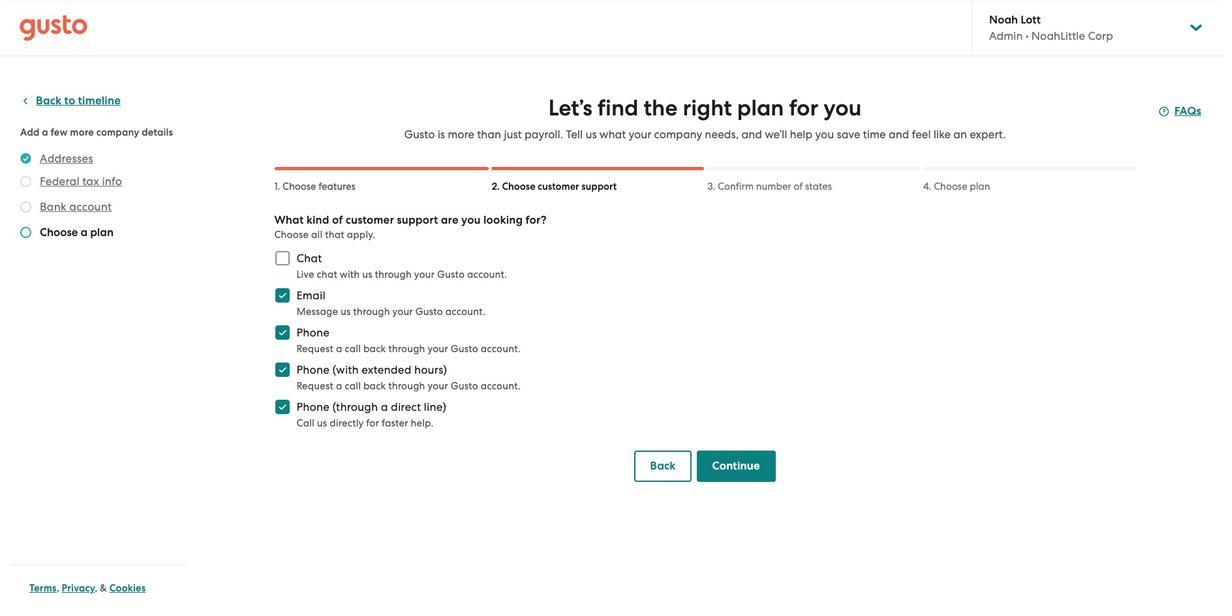 Task type: describe. For each thing, give the bounding box(es) containing it.
timeline
[[78, 94, 121, 108]]

company inside let's find the right plan for you gusto is more than just payroll. tell us what your company needs, and we'll help you save time and feel like an expert.
[[655, 128, 703, 141]]

phone (with extended hours)
[[297, 364, 447, 377]]

back for phone
[[364, 343, 386, 355]]

Phone (through a direct line) checkbox
[[268, 393, 297, 422]]

terms link
[[29, 583, 57, 595]]

message us through your gusto account.
[[297, 306, 486, 318]]

for inside let's find the right plan for you gusto is more than just payroll. tell us what your company needs, and we'll help you save time and feel like an expert.
[[790, 95, 819, 121]]

of for number
[[794, 181, 803, 193]]

you for are
[[462, 213, 481, 227]]

what
[[600, 128, 626, 141]]

privacy
[[62, 583, 95, 595]]

home image
[[20, 15, 87, 41]]

expert.
[[970, 128, 1006, 141]]

what
[[275, 213, 304, 227]]

all
[[311, 229, 323, 241]]

back button
[[635, 451, 692, 482]]

call
[[297, 418, 315, 430]]

faster
[[382, 418, 409, 430]]

you for for
[[824, 95, 862, 121]]

needs,
[[705, 128, 739, 141]]

0 horizontal spatial more
[[70, 127, 94, 138]]

info
[[102, 175, 122, 188]]

line)
[[424, 401, 447, 414]]

what kind of customer support are you looking for? choose all that apply.
[[275, 213, 547, 241]]

your for phone
[[428, 343, 448, 355]]

back for phone (with extended hours)
[[364, 381, 386, 392]]

phone (through a direct line)
[[297, 401, 447, 414]]

features
[[319, 181, 356, 193]]

terms
[[29, 583, 57, 595]]

1 , from the left
[[57, 583, 59, 595]]

1 check image from the top
[[20, 202, 31, 213]]

faqs
[[1175, 104, 1202, 118]]

gusto for chat
[[437, 269, 465, 281]]

federal
[[40, 175, 80, 188]]

choose customer support
[[502, 181, 617, 193]]

choose for choose customer support
[[502, 181, 536, 193]]

number
[[757, 181, 792, 193]]

admin
[[990, 29, 1023, 42]]

a down the '(with'
[[336, 381, 342, 392]]

addresses
[[40, 152, 93, 165]]

continue button
[[697, 451, 776, 482]]

through down with on the top of page
[[353, 306, 390, 318]]

through for phone (with extended hours)
[[389, 381, 425, 392]]

customer inside what kind of customer support are you looking for? choose all that apply.
[[346, 213, 394, 227]]

let's find the right plan for you gusto is more than just payroll. tell us what your company needs, and we'll help you save time and feel like an expert.
[[404, 95, 1006, 141]]

more inside let's find the right plan for you gusto is more than just payroll. tell us what your company needs, and we'll help you save time and feel like an expert.
[[448, 128, 475, 141]]

choose inside what kind of customer support are you looking for? choose all that apply.
[[275, 229, 309, 241]]

request for phone
[[297, 343, 334, 355]]

add
[[20, 127, 40, 138]]

gusto for phone (with extended hours)
[[451, 381, 478, 392]]

request for phone (with extended hours)
[[297, 381, 334, 392]]

time
[[864, 128, 886, 141]]

account
[[69, 200, 112, 213]]

bank
[[40, 200, 67, 213]]

for?
[[526, 213, 547, 227]]

corp
[[1089, 29, 1114, 42]]

than
[[477, 128, 501, 141]]

of for kind
[[332, 213, 343, 227]]

confirm number of states
[[718, 181, 832, 193]]

choose a plan
[[40, 226, 114, 240]]

account. for phone
[[481, 343, 521, 355]]

Email checkbox
[[268, 281, 297, 310]]

choose for choose a plan
[[40, 226, 78, 240]]

just
[[504, 128, 522, 141]]

us right with on the top of page
[[362, 269, 373, 281]]

with
[[340, 269, 360, 281]]

privacy link
[[62, 583, 95, 595]]

bank account button
[[40, 199, 112, 215]]

looking
[[484, 213, 523, 227]]

call for phone (with extended hours)
[[345, 381, 361, 392]]

an
[[954, 128, 968, 141]]

federal tax info
[[40, 175, 122, 188]]

help
[[790, 128, 813, 141]]

right
[[683, 95, 732, 121]]

support inside what kind of customer support are you looking for? choose all that apply.
[[397, 213, 438, 227]]

let's
[[549, 95, 593, 121]]

message
[[297, 306, 338, 318]]

gusto inside let's find the right plan for you gusto is more than just payroll. tell us what your company needs, and we'll help you save time and feel like an expert.
[[404, 128, 435, 141]]

find
[[598, 95, 639, 121]]

help.
[[411, 418, 434, 430]]

choose for choose features
[[283, 181, 316, 193]]

direct
[[391, 401, 421, 414]]

account. for chat
[[467, 269, 507, 281]]

the
[[644, 95, 678, 121]]

2 check image from the top
[[20, 227, 31, 238]]

chat
[[317, 269, 338, 281]]

states
[[806, 181, 832, 193]]

choose for choose plan
[[934, 181, 968, 193]]

save
[[837, 128, 861, 141]]

noahlittle
[[1032, 29, 1086, 42]]

cookies button
[[110, 581, 146, 597]]

2 horizontal spatial plan
[[970, 181, 991, 193]]

•
[[1026, 29, 1029, 42]]

your down 'live chat with us through your gusto account.'
[[393, 306, 413, 318]]

call us directly for faster help.
[[297, 418, 434, 430]]

tell
[[566, 128, 583, 141]]

&
[[100, 583, 107, 595]]

a inside list
[[81, 226, 88, 240]]

bank account
[[40, 200, 112, 213]]

phone for phone (through a direct line)
[[297, 401, 330, 414]]

(with
[[333, 364, 359, 377]]

federal tax info button
[[40, 174, 122, 189]]

your for phone (with extended hours)
[[428, 381, 448, 392]]

back to timeline button
[[20, 93, 121, 109]]

few
[[51, 127, 68, 138]]



Task type: vqa. For each thing, say whether or not it's contained in the screenshot.
the rightmost "payroll"
no



Task type: locate. For each thing, give the bounding box(es) containing it.
customer
[[538, 181, 580, 193], [346, 213, 394, 227]]

0 horizontal spatial support
[[397, 213, 438, 227]]

apply.
[[347, 229, 376, 241]]

1 vertical spatial check image
[[20, 227, 31, 238]]

, left the privacy
[[57, 583, 59, 595]]

support down what
[[582, 181, 617, 193]]

support
[[582, 181, 617, 193], [397, 213, 438, 227]]

noah
[[990, 13, 1019, 27]]

that
[[325, 229, 345, 241]]

a left few
[[42, 127, 48, 138]]

0 horizontal spatial plan
[[90, 226, 114, 240]]

1 horizontal spatial ,
[[95, 583, 98, 595]]

request a call back through your gusto account.
[[297, 343, 521, 355], [297, 381, 521, 392]]

customer up apply.
[[346, 213, 394, 227]]

kind
[[307, 213, 330, 227]]

Phone (with extended hours) checkbox
[[268, 356, 297, 385]]

are
[[441, 213, 459, 227]]

plan
[[738, 95, 784, 121], [970, 181, 991, 193], [90, 226, 114, 240]]

1 request a call back through your gusto account. from the top
[[297, 343, 521, 355]]

hours)
[[415, 364, 447, 377]]

add a few more company details
[[20, 127, 173, 138]]

check image
[[20, 176, 31, 187]]

us right call
[[317, 418, 327, 430]]

0 horizontal spatial and
[[742, 128, 763, 141]]

back for back
[[650, 460, 676, 473]]

call
[[345, 343, 361, 355], [345, 381, 361, 392]]

your for chat
[[414, 269, 435, 281]]

gusto for phone
[[451, 343, 478, 355]]

directly
[[330, 418, 364, 430]]

2 , from the left
[[95, 583, 98, 595]]

1 horizontal spatial support
[[582, 181, 617, 193]]

0 vertical spatial request a call back through your gusto account.
[[297, 343, 521, 355]]

request
[[297, 343, 334, 355], [297, 381, 334, 392]]

3 phone from the top
[[297, 401, 330, 414]]

you right help
[[816, 128, 835, 141]]

your up "hours)"
[[428, 343, 448, 355]]

support left the are
[[397, 213, 438, 227]]

0 vertical spatial check image
[[20, 202, 31, 213]]

choose down like
[[934, 181, 968, 193]]

account.
[[467, 269, 507, 281], [446, 306, 486, 318], [481, 343, 521, 355], [481, 381, 521, 392]]

choose
[[283, 181, 316, 193], [502, 181, 536, 193], [934, 181, 968, 193], [40, 226, 78, 240], [275, 229, 309, 241]]

1 horizontal spatial customer
[[538, 181, 580, 193]]

2 and from the left
[[889, 128, 910, 141]]

0 horizontal spatial customer
[[346, 213, 394, 227]]

customer up for?
[[538, 181, 580, 193]]

0 vertical spatial request
[[297, 343, 334, 355]]

0 vertical spatial customer
[[538, 181, 580, 193]]

1 vertical spatial you
[[816, 128, 835, 141]]

and left we'll
[[742, 128, 763, 141]]

choose features
[[283, 181, 356, 193]]

choose a plan list
[[20, 151, 181, 244]]

1 horizontal spatial more
[[448, 128, 475, 141]]

your down what kind of customer support are you looking for? choose all that apply.
[[414, 269, 435, 281]]

0 vertical spatial back
[[36, 94, 62, 108]]

back up phone (with extended hours)
[[364, 343, 386, 355]]

we'll
[[765, 128, 788, 141]]

for up help
[[790, 95, 819, 121]]

0 vertical spatial plan
[[738, 95, 784, 121]]

through
[[375, 269, 412, 281], [353, 306, 390, 318], [389, 343, 425, 355], [389, 381, 425, 392]]

1 horizontal spatial of
[[794, 181, 803, 193]]

plan inside list
[[90, 226, 114, 240]]

through up extended
[[389, 343, 425, 355]]

continue
[[713, 460, 760, 473]]

noah lott admin • noahlittle corp
[[990, 13, 1114, 42]]

0 horizontal spatial for
[[366, 418, 379, 430]]

lott
[[1021, 13, 1041, 27]]

back to timeline
[[36, 94, 121, 108]]

is
[[438, 128, 445, 141]]

through up "direct"
[[389, 381, 425, 392]]

phone for phone (with extended hours)
[[297, 364, 330, 377]]

1 vertical spatial support
[[397, 213, 438, 227]]

call up the '(with'
[[345, 343, 361, 355]]

company
[[96, 127, 139, 138], [655, 128, 703, 141]]

of
[[794, 181, 803, 193], [332, 213, 343, 227]]

phone down message
[[297, 326, 330, 339]]

0 vertical spatial call
[[345, 343, 361, 355]]

back for back to timeline
[[36, 94, 62, 108]]

1 and from the left
[[742, 128, 763, 141]]

1 back from the top
[[364, 343, 386, 355]]

us right tell at the top left
[[586, 128, 597, 141]]

1 phone from the top
[[297, 326, 330, 339]]

Phone checkbox
[[268, 319, 297, 347]]

0 horizontal spatial company
[[96, 127, 139, 138]]

2 vertical spatial plan
[[90, 226, 114, 240]]

choose up the looking
[[502, 181, 536, 193]]

0 vertical spatial of
[[794, 181, 803, 193]]

your down "hours)"
[[428, 381, 448, 392]]

through for phone
[[389, 343, 425, 355]]

0 horizontal spatial back
[[36, 94, 62, 108]]

live
[[297, 269, 314, 281]]

through up message us through your gusto account.
[[375, 269, 412, 281]]

for down 'phone (through a direct line)'
[[366, 418, 379, 430]]

1 horizontal spatial and
[[889, 128, 910, 141]]

2 vertical spatial phone
[[297, 401, 330, 414]]

choose up what
[[283, 181, 316, 193]]

more right is
[[448, 128, 475, 141]]

choose down what
[[275, 229, 309, 241]]

phone up call
[[297, 401, 330, 414]]

0 horizontal spatial of
[[332, 213, 343, 227]]

1 vertical spatial back
[[364, 381, 386, 392]]

through for chat
[[375, 269, 412, 281]]

of left the "states"
[[794, 181, 803, 193]]

chat
[[297, 252, 322, 265]]

request a call back through your gusto account. for phone (with extended hours)
[[297, 381, 521, 392]]

1 vertical spatial request
[[297, 381, 334, 392]]

call for phone
[[345, 343, 361, 355]]

to
[[64, 94, 75, 108]]

company down timeline
[[96, 127, 139, 138]]

details
[[142, 127, 173, 138]]

a down account
[[81, 226, 88, 240]]

confirm
[[718, 181, 754, 193]]

addresses button
[[40, 151, 93, 166]]

you inside what kind of customer support are you looking for? choose all that apply.
[[462, 213, 481, 227]]

back down phone (with extended hours)
[[364, 381, 386, 392]]

request up the '(with'
[[297, 343, 334, 355]]

a up the '(with'
[[336, 343, 342, 355]]

0 horizontal spatial ,
[[57, 583, 59, 595]]

live chat with us through your gusto account.
[[297, 269, 507, 281]]

company down the
[[655, 128, 703, 141]]

faqs button
[[1160, 104, 1202, 119]]

1 call from the top
[[345, 343, 361, 355]]

us inside let's find the right plan for you gusto is more than just payroll. tell us what your company needs, and we'll help you save time and feel like an expert.
[[586, 128, 597, 141]]

1 horizontal spatial plan
[[738, 95, 784, 121]]

0 vertical spatial for
[[790, 95, 819, 121]]

you up save
[[824, 95, 862, 121]]

plan inside let's find the right plan for you gusto is more than just payroll. tell us what your company needs, and we'll help you save time and feel like an expert.
[[738, 95, 784, 121]]

0 vertical spatial phone
[[297, 326, 330, 339]]

extended
[[362, 364, 412, 377]]

and left feel
[[889, 128, 910, 141]]

, left & at the bottom
[[95, 583, 98, 595]]

call down the '(with'
[[345, 381, 361, 392]]

choose down bank
[[40, 226, 78, 240]]

back inside button
[[650, 460, 676, 473]]

more right few
[[70, 127, 94, 138]]

choose plan
[[934, 181, 991, 193]]

terms , privacy , & cookies
[[29, 583, 146, 595]]

phone for phone
[[297, 326, 330, 339]]

2 phone from the top
[[297, 364, 330, 377]]

2 vertical spatial you
[[462, 213, 481, 227]]

back
[[36, 94, 62, 108], [650, 460, 676, 473]]

choose inside list
[[40, 226, 78, 240]]

for
[[790, 95, 819, 121], [366, 418, 379, 430]]

your right what
[[629, 128, 652, 141]]

1 vertical spatial of
[[332, 213, 343, 227]]

plan up we'll
[[738, 95, 784, 121]]

your
[[629, 128, 652, 141], [414, 269, 435, 281], [393, 306, 413, 318], [428, 343, 448, 355], [428, 381, 448, 392]]

request a call back through your gusto account. for phone
[[297, 343, 521, 355]]

us right message
[[341, 306, 351, 318]]

0 vertical spatial back
[[364, 343, 386, 355]]

2 back from the top
[[364, 381, 386, 392]]

1 request from the top
[[297, 343, 334, 355]]

request down the '(with'
[[297, 381, 334, 392]]

0 vertical spatial you
[[824, 95, 862, 121]]

your inside let's find the right plan for you gusto is more than just payroll. tell us what your company needs, and we'll help you save time and feel like an expert.
[[629, 128, 652, 141]]

payroll.
[[525, 128, 563, 141]]

1 horizontal spatial company
[[655, 128, 703, 141]]

request a call back through your gusto account. up "direct"
[[297, 381, 521, 392]]

0 vertical spatial support
[[582, 181, 617, 193]]

request a call back through your gusto account. up extended
[[297, 343, 521, 355]]

2 request from the top
[[297, 381, 334, 392]]

2 call from the top
[[345, 381, 361, 392]]

tax
[[82, 175, 99, 188]]

feel
[[912, 128, 931, 141]]

you right the are
[[462, 213, 481, 227]]

1 vertical spatial back
[[650, 460, 676, 473]]

plan down account
[[90, 226, 114, 240]]

of inside what kind of customer support are you looking for? choose all that apply.
[[332, 213, 343, 227]]

1 vertical spatial customer
[[346, 213, 394, 227]]

plan down expert.
[[970, 181, 991, 193]]

phone
[[297, 326, 330, 339], [297, 364, 330, 377], [297, 401, 330, 414]]

circle check image
[[20, 151, 31, 166]]

more
[[70, 127, 94, 138], [448, 128, 475, 141]]

cookies
[[110, 583, 146, 595]]

1 vertical spatial for
[[366, 418, 379, 430]]

1 vertical spatial request a call back through your gusto account.
[[297, 381, 521, 392]]

phone left the '(with'
[[297, 364, 330, 377]]

1 horizontal spatial back
[[650, 460, 676, 473]]

(through
[[333, 401, 378, 414]]

of up that
[[332, 213, 343, 227]]

1 vertical spatial plan
[[970, 181, 991, 193]]

like
[[934, 128, 951, 141]]

1 vertical spatial phone
[[297, 364, 330, 377]]

a up faster
[[381, 401, 388, 414]]

2 request a call back through your gusto account. from the top
[[297, 381, 521, 392]]

and
[[742, 128, 763, 141], [889, 128, 910, 141]]

back
[[364, 343, 386, 355], [364, 381, 386, 392]]

gusto
[[404, 128, 435, 141], [437, 269, 465, 281], [416, 306, 443, 318], [451, 343, 478, 355], [451, 381, 478, 392]]

1 horizontal spatial for
[[790, 95, 819, 121]]

email
[[297, 289, 326, 302]]

Chat checkbox
[[268, 244, 297, 273]]

account. for phone (with extended hours)
[[481, 381, 521, 392]]

back inside button
[[36, 94, 62, 108]]

check image
[[20, 202, 31, 213], [20, 227, 31, 238]]

1 vertical spatial call
[[345, 381, 361, 392]]



